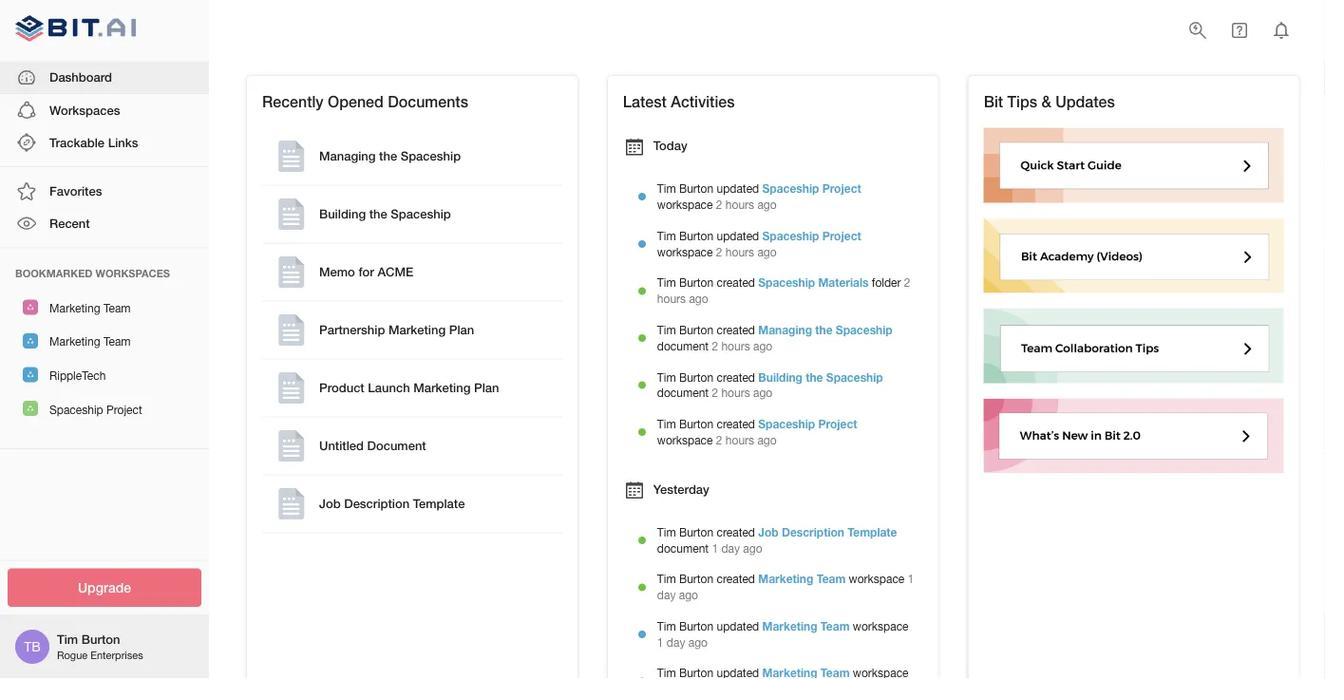 Task type: locate. For each thing, give the bounding box(es) containing it.
tim burton updated marketing team workspace 1 day ago
[[657, 620, 909, 649]]

1 vertical spatial updated
[[717, 229, 759, 242]]

2 document from the top
[[657, 386, 709, 400]]

burton inside tim burton created spaceship project workspace 2 hours ago
[[679, 418, 714, 431]]

workspace inside tim burton created spaceship project workspace 2 hours ago
[[657, 433, 713, 447]]

1 horizontal spatial building the spaceship link
[[759, 370, 883, 384]]

1 vertical spatial tim burton updated spaceship project workspace 2 hours ago
[[657, 229, 862, 258]]

ago inside tim burton created spaceship project workspace 2 hours ago
[[758, 433, 777, 447]]

favorites button
[[0, 175, 209, 208]]

description
[[344, 496, 410, 511], [782, 525, 845, 539]]

spaceship inside button
[[49, 403, 103, 416]]

plan inside partnership marketing plan link
[[449, 322, 474, 337]]

burton for rightmost managing the spaceship link
[[679, 323, 714, 337]]

building
[[319, 206, 366, 221], [759, 370, 803, 384]]

marketing team link
[[759, 573, 846, 586], [763, 620, 850, 633]]

ago
[[758, 198, 777, 211], [758, 245, 777, 258], [689, 292, 709, 305], [754, 339, 773, 353], [754, 386, 773, 400], [758, 433, 777, 447], [743, 541, 763, 555], [679, 589, 698, 602], [689, 636, 708, 649]]

team down 1 day ago
[[821, 620, 850, 633]]

0 vertical spatial day
[[722, 541, 740, 555]]

building the spaceship link
[[266, 189, 559, 239], [759, 370, 883, 384]]

spaceship
[[401, 149, 461, 163], [763, 182, 819, 195], [391, 206, 451, 221], [763, 229, 819, 242], [759, 276, 815, 289], [836, 323, 893, 337], [827, 370, 883, 384], [49, 403, 103, 416], [759, 418, 815, 431]]

1 horizontal spatial description
[[782, 525, 845, 539]]

hours inside tim burton created building the spaceship document 2 hours ago
[[722, 386, 750, 400]]

the down tim burton created managing the spaceship document 2 hours ago
[[806, 370, 823, 384]]

1 tim burton updated spaceship project workspace 2 hours ago from the top
[[657, 182, 862, 211]]

2 vertical spatial spaceship project link
[[759, 418, 858, 431]]

marketing team link for updated
[[763, 620, 850, 633]]

managing
[[319, 149, 376, 163], [759, 323, 812, 337]]

2 vertical spatial day
[[667, 636, 686, 649]]

building the spaceship
[[319, 206, 451, 221]]

2 vertical spatial 1
[[657, 636, 664, 649]]

1 created from the top
[[717, 276, 755, 289]]

0 horizontal spatial building the spaceship link
[[266, 189, 559, 239]]

1 document from the top
[[657, 339, 709, 353]]

marketing team link down tim burton created job description template document 1 day ago
[[759, 573, 846, 586]]

partnership marketing plan
[[319, 322, 474, 337]]

workspace for spaceship project link to the middle
[[657, 245, 713, 258]]

marketing down 1 day ago
[[763, 620, 818, 633]]

project inside button
[[106, 403, 142, 416]]

document inside tim burton created building the spaceship document 2 hours ago
[[657, 386, 709, 400]]

1 vertical spatial document
[[657, 386, 709, 400]]

recent
[[49, 216, 90, 231]]

project for the bottom spaceship project link
[[819, 418, 858, 431]]

3 document from the top
[[657, 541, 709, 555]]

6 created from the top
[[717, 573, 755, 586]]

burton inside tim burton created managing the spaceship document 2 hours ago
[[679, 323, 714, 337]]

1 horizontal spatial job
[[759, 525, 779, 539]]

0 vertical spatial marketing team
[[49, 301, 131, 315]]

job description template link up "tim burton created marketing team workspace"
[[759, 525, 898, 539]]

marketing down tim burton created job description template document 1 day ago
[[759, 573, 814, 586]]

managing the spaceship link
[[266, 132, 559, 181], [759, 323, 893, 337]]

plan down the memo for acme link
[[449, 322, 474, 337]]

1 horizontal spatial building
[[759, 370, 803, 384]]

created for job description template
[[717, 525, 755, 539]]

marketing team
[[49, 301, 131, 315], [49, 335, 131, 348]]

0 horizontal spatial 1
[[657, 636, 664, 649]]

1 vertical spatial description
[[782, 525, 845, 539]]

favorites
[[49, 184, 102, 198]]

the down spaceship materials link
[[816, 323, 833, 337]]

3 updated from the top
[[717, 620, 759, 633]]

description down the untitled document
[[344, 496, 410, 511]]

marketing team button down bookmarked workspaces
[[0, 290, 209, 324]]

tim inside tim burton created spaceship project workspace 2 hours ago
[[657, 418, 676, 431]]

building the spaceship link for tim burton
[[759, 370, 883, 384]]

marketing inside tim burton updated marketing team workspace 1 day ago
[[763, 620, 818, 633]]

managing down opened
[[319, 149, 376, 163]]

&
[[1042, 93, 1052, 111]]

managing down 2 hours ago
[[759, 323, 812, 337]]

1 vertical spatial day
[[657, 589, 676, 602]]

4 created from the top
[[717, 418, 755, 431]]

burton inside tim burton updated marketing team workspace 1 day ago
[[679, 620, 714, 633]]

0 vertical spatial plan
[[449, 322, 474, 337]]

project inside tim burton created spaceship project workspace 2 hours ago
[[819, 418, 858, 431]]

rippletech button
[[0, 358, 209, 392]]

tim inside tim burton updated marketing team workspace 1 day ago
[[657, 620, 676, 633]]

tim burton created job description template document 1 day ago
[[657, 525, 898, 555]]

created up tim burton created managing the spaceship document 2 hours ago
[[717, 276, 755, 289]]

0 horizontal spatial description
[[344, 496, 410, 511]]

2 created from the top
[[717, 323, 755, 337]]

marketing team link for created
[[759, 573, 846, 586]]

3 created from the top
[[717, 370, 755, 384]]

ago inside tim burton created building the spaceship document 2 hours ago
[[754, 386, 773, 400]]

1 marketing team from the top
[[49, 301, 131, 315]]

workspace for marketing team "link" associated with created
[[849, 573, 905, 586]]

tim burton created spaceship materials folder
[[657, 276, 901, 289]]

burton for the bottom spaceship project link
[[679, 418, 714, 431]]

the inside tim burton created building the spaceship document 2 hours ago
[[806, 370, 823, 384]]

1 vertical spatial plan
[[474, 380, 499, 395]]

building up memo
[[319, 206, 366, 221]]

the
[[379, 149, 397, 163], [369, 206, 387, 221], [816, 323, 833, 337], [806, 370, 823, 384]]

tips
[[1008, 93, 1038, 111]]

0 vertical spatial job
[[319, 496, 341, 511]]

workspace
[[657, 198, 713, 211], [657, 245, 713, 258], [657, 433, 713, 447], [849, 573, 905, 586], [853, 620, 909, 633]]

created inside tim burton created job description template document 1 day ago
[[717, 525, 755, 539]]

marketing team down bookmarked workspaces
[[49, 301, 131, 315]]

1 vertical spatial marketing team
[[49, 335, 131, 348]]

document inside tim burton created job description template document 1 day ago
[[657, 541, 709, 555]]

recently opened documents
[[262, 93, 468, 111]]

launch
[[368, 380, 410, 395]]

2 tim burton updated spaceship project workspace 2 hours ago from the top
[[657, 229, 862, 258]]

2 inside tim burton created building the spaceship document 2 hours ago
[[712, 386, 718, 400]]

untitled document link
[[266, 421, 559, 471]]

burton
[[679, 182, 714, 195], [679, 229, 714, 242], [679, 276, 714, 289], [679, 323, 714, 337], [679, 370, 714, 384], [679, 418, 714, 431], [679, 525, 714, 539], [679, 573, 714, 586], [679, 620, 714, 633], [81, 632, 120, 647]]

1 vertical spatial 1
[[908, 573, 914, 586]]

project for spaceship project link to the middle
[[823, 229, 862, 242]]

created inside tim burton created managing the spaceship document 2 hours ago
[[717, 323, 755, 337]]

tim burton updated spaceship project workspace 2 hours ago
[[657, 182, 862, 211], [657, 229, 862, 258]]

hours inside 2 hours ago
[[657, 292, 686, 305]]

building the spaceship link up the memo for acme link
[[266, 189, 559, 239]]

created
[[717, 276, 755, 289], [717, 323, 755, 337], [717, 370, 755, 384], [717, 418, 755, 431], [717, 525, 755, 539], [717, 573, 755, 586]]

job description template link
[[266, 479, 559, 529], [759, 525, 898, 539]]

created for marketing team
[[717, 573, 755, 586]]

project
[[823, 182, 862, 195], [823, 229, 862, 242], [106, 403, 142, 416], [819, 418, 858, 431]]

document
[[657, 339, 709, 353], [657, 386, 709, 400], [657, 541, 709, 555]]

hours inside tim burton created managing the spaceship document 2 hours ago
[[722, 339, 750, 353]]

latest
[[623, 93, 667, 111]]

marketing team button up 'rippletech'
[[0, 324, 209, 358]]

5 created from the top
[[717, 525, 755, 539]]

1 horizontal spatial template
[[848, 525, 898, 539]]

job
[[319, 496, 341, 511], [759, 525, 779, 539]]

tb
[[24, 639, 41, 655]]

2 marketing team button from the top
[[0, 324, 209, 358]]

template inside tim burton created job description template document 1 day ago
[[848, 525, 898, 539]]

created up "tim burton created marketing team workspace"
[[717, 525, 755, 539]]

team down tim burton created job description template document 1 day ago
[[817, 573, 846, 586]]

ago inside 2 hours ago
[[689, 292, 709, 305]]

marketing team up 'rippletech'
[[49, 335, 131, 348]]

partnership marketing plan link
[[266, 305, 559, 355]]

0 vertical spatial 1
[[712, 541, 718, 555]]

marketing down bookmarked workspaces
[[49, 301, 100, 315]]

burton for spaceship materials link
[[679, 276, 714, 289]]

1 vertical spatial building the spaceship link
[[759, 370, 883, 384]]

2 marketing team from the top
[[49, 335, 131, 348]]

marketing
[[49, 301, 100, 315], [389, 322, 446, 337], [49, 335, 100, 348], [414, 380, 471, 395], [759, 573, 814, 586], [763, 620, 818, 633]]

job description template link down untitled document link
[[266, 479, 559, 529]]

0 vertical spatial tim burton updated spaceship project workspace 2 hours ago
[[657, 182, 862, 211]]

spaceship project
[[49, 403, 142, 416]]

0 vertical spatial template
[[413, 496, 465, 511]]

created down 2 hours ago
[[717, 323, 755, 337]]

document
[[367, 438, 426, 453]]

created inside tim burton created building the spaceship document 2 hours ago
[[717, 370, 755, 384]]

description up "tim burton created marketing team workspace"
[[782, 525, 845, 539]]

0 vertical spatial document
[[657, 339, 709, 353]]

1 vertical spatial managing
[[759, 323, 812, 337]]

0 horizontal spatial building
[[319, 206, 366, 221]]

0 vertical spatial updated
[[717, 182, 759, 195]]

building the spaceship link down tim burton created managing the spaceship document 2 hours ago
[[759, 370, 883, 384]]

updated down activities
[[717, 182, 759, 195]]

1 inside tim burton created job description template document 1 day ago
[[712, 541, 718, 555]]

1
[[712, 541, 718, 555], [908, 573, 914, 586], [657, 636, 664, 649]]

day
[[722, 541, 740, 555], [657, 589, 676, 602], [667, 636, 686, 649]]

burton for spaceship project link to the top
[[679, 182, 714, 195]]

1 inside 1 day ago
[[908, 573, 914, 586]]

created down tim burton created building the spaceship document 2 hours ago
[[717, 418, 755, 431]]

spaceship project link
[[763, 182, 862, 195], [763, 229, 862, 242], [759, 418, 858, 431]]

job up "tim burton created marketing team workspace"
[[759, 525, 779, 539]]

1 horizontal spatial 1
[[712, 541, 718, 555]]

document for tim burton created building the spaceship document 2 hours ago
[[657, 386, 709, 400]]

2 updated from the top
[[717, 229, 759, 242]]

marketing team for 1st marketing team button from the bottom of the page
[[49, 335, 131, 348]]

hours
[[726, 198, 755, 211], [726, 245, 755, 258], [657, 292, 686, 305], [722, 339, 750, 353], [722, 386, 750, 400], [726, 433, 755, 447]]

building down tim burton created managing the spaceship document 2 hours ago
[[759, 370, 803, 384]]

1 horizontal spatial managing
[[759, 323, 812, 337]]

folder
[[872, 276, 901, 289]]

marketing team button
[[0, 290, 209, 324], [0, 324, 209, 358]]

0 horizontal spatial managing the spaceship link
[[266, 132, 559, 181]]

0 vertical spatial marketing team link
[[759, 573, 846, 586]]

partnership
[[319, 322, 385, 337]]

1 vertical spatial template
[[848, 525, 898, 539]]

updated up tim burton created spaceship materials folder
[[717, 229, 759, 242]]

tim
[[657, 182, 676, 195], [657, 229, 676, 242], [657, 276, 676, 289], [657, 323, 676, 337], [657, 370, 676, 384], [657, 418, 676, 431], [657, 525, 676, 539], [657, 573, 676, 586], [657, 620, 676, 633], [57, 632, 78, 647]]

marketing down the memo for acme link
[[389, 322, 446, 337]]

team
[[103, 301, 131, 315], [103, 335, 131, 348], [817, 573, 846, 586], [821, 620, 850, 633]]

document inside tim burton created managing the spaceship document 2 hours ago
[[657, 339, 709, 353]]

plan
[[449, 322, 474, 337], [474, 380, 499, 395]]

marketing team link down 1 day ago
[[763, 620, 850, 633]]

managing the spaceship link down spaceship materials link
[[759, 323, 893, 337]]

day inside tim burton updated marketing team workspace 1 day ago
[[667, 636, 686, 649]]

created inside tim burton created spaceship project workspace 2 hours ago
[[717, 418, 755, 431]]

created down tim burton created job description template document 1 day ago
[[717, 573, 755, 586]]

0 vertical spatial building the spaceship link
[[266, 189, 559, 239]]

recently
[[262, 93, 324, 111]]

marketing right the launch
[[414, 380, 471, 395]]

1 vertical spatial marketing team link
[[763, 620, 850, 633]]

2 inside 2 hours ago
[[904, 276, 911, 289]]

2 vertical spatial updated
[[717, 620, 759, 633]]

2 vertical spatial document
[[657, 541, 709, 555]]

burton inside tim burton created job description template document 1 day ago
[[679, 525, 714, 539]]

1 vertical spatial job
[[759, 525, 779, 539]]

0 horizontal spatial managing
[[319, 149, 376, 163]]

updated inside tim burton updated marketing team workspace 1 day ago
[[717, 620, 759, 633]]

0 horizontal spatial job
[[319, 496, 341, 511]]

template
[[413, 496, 465, 511], [848, 525, 898, 539]]

1 vertical spatial managing the spaceship link
[[759, 323, 893, 337]]

tim inside tim burton created managing the spaceship document 2 hours ago
[[657, 323, 676, 337]]

opened
[[328, 93, 384, 111]]

day inside tim burton created job description template document 1 day ago
[[722, 541, 740, 555]]

created down tim burton created managing the spaceship document 2 hours ago
[[717, 370, 755, 384]]

documents
[[388, 93, 468, 111]]

links
[[108, 135, 138, 150]]

2 horizontal spatial 1
[[908, 573, 914, 586]]

tim burton created marketing team workspace
[[657, 573, 905, 586]]

upgrade button
[[8, 569, 201, 607]]

job down untitled on the left bottom of page
[[319, 496, 341, 511]]

0 vertical spatial spaceship project link
[[763, 182, 862, 195]]

1 updated from the top
[[717, 182, 759, 195]]

updates
[[1056, 93, 1115, 111]]

2
[[716, 198, 723, 211], [716, 245, 723, 258], [904, 276, 911, 289], [712, 339, 718, 353], [712, 386, 718, 400], [716, 433, 723, 447]]

plan down partnership marketing plan link
[[474, 380, 499, 395]]

acme
[[378, 264, 414, 279]]

1 vertical spatial building
[[759, 370, 803, 384]]

1 vertical spatial spaceship project link
[[763, 229, 862, 242]]

updated
[[717, 182, 759, 195], [717, 229, 759, 242], [717, 620, 759, 633]]

updated down 1 day ago
[[717, 620, 759, 633]]

hours inside tim burton created spaceship project workspace 2 hours ago
[[726, 433, 755, 447]]

workspace inside tim burton updated marketing team workspace 1 day ago
[[853, 620, 909, 633]]

1 marketing team button from the top
[[0, 290, 209, 324]]

tim burton rogue enterprises
[[57, 632, 143, 662]]

managing the spaceship link down documents
[[266, 132, 559, 181]]



Task type: vqa. For each thing, say whether or not it's contained in the screenshot.
Business_Presentation_for_Serious_Business.pptx
no



Task type: describe. For each thing, give the bounding box(es) containing it.
0 vertical spatial managing
[[319, 149, 376, 163]]

spaceship inside tim burton created managing the spaceship document 2 hours ago
[[836, 323, 893, 337]]

burton for right job description template link
[[679, 525, 714, 539]]

workspace for spaceship project link to the top
[[657, 198, 713, 211]]

rogue
[[57, 649, 88, 662]]

0 vertical spatial description
[[344, 496, 410, 511]]

spaceship inside tim burton created spaceship project workspace 2 hours ago
[[759, 418, 815, 431]]

spaceship project button
[[0, 392, 209, 426]]

document for tim burton created job description template document 1 day ago
[[657, 541, 709, 555]]

tim burton created managing the spaceship document 2 hours ago
[[657, 323, 893, 353]]

1 horizontal spatial job description template link
[[759, 525, 898, 539]]

2 inside tim burton created spaceship project workspace 2 hours ago
[[716, 433, 723, 447]]

trackable links
[[49, 135, 138, 150]]

created for spaceship materials
[[717, 276, 755, 289]]

bit tips & updates
[[984, 93, 1115, 111]]

ago inside tim burton updated marketing team workspace 1 day ago
[[689, 636, 708, 649]]

2 hours ago
[[657, 276, 911, 305]]

trackable links button
[[0, 126, 209, 159]]

marketing inside "product launch marketing plan" link
[[414, 380, 471, 395]]

day inside 1 day ago
[[657, 589, 676, 602]]

ago inside 1 day ago
[[679, 589, 698, 602]]

memo
[[319, 264, 355, 279]]

the down managing the spaceship
[[369, 206, 387, 221]]

today
[[654, 138, 688, 153]]

created for building the spaceship
[[717, 370, 755, 384]]

project for spaceship project link to the top
[[823, 182, 862, 195]]

burton for spaceship project link to the middle
[[679, 229, 714, 242]]

marketing inside partnership marketing plan link
[[389, 322, 446, 337]]

burton for marketing team "link" associated with created
[[679, 573, 714, 586]]

workspaces
[[49, 102, 120, 117]]

tim burton created spaceship project workspace 2 hours ago
[[657, 418, 858, 447]]

job description template
[[319, 496, 465, 511]]

1 day ago
[[657, 573, 914, 602]]

created for managing the spaceship
[[717, 323, 755, 337]]

0 horizontal spatial job description template link
[[266, 479, 559, 529]]

upgrade
[[78, 580, 131, 596]]

building the spaceship link for recently opened documents
[[266, 189, 559, 239]]

burton for marketing team "link" related to updated
[[679, 620, 714, 633]]

spaceship inside tim burton created building the spaceship document 2 hours ago
[[827, 370, 883, 384]]

0 horizontal spatial template
[[413, 496, 465, 511]]

dashboard
[[49, 70, 112, 85]]

bookmarked workspaces
[[15, 267, 170, 279]]

materials
[[819, 276, 869, 289]]

tim inside tim burton created building the spaceship document 2 hours ago
[[657, 370, 676, 384]]

dashboard button
[[0, 61, 209, 94]]

2 inside tim burton created managing the spaceship document 2 hours ago
[[712, 339, 718, 353]]

team down the workspaces
[[103, 301, 131, 315]]

description inside tim burton created job description template document 1 day ago
[[782, 525, 845, 539]]

burton inside 'tim burton rogue enterprises'
[[81, 632, 120, 647]]

plan inside "product launch marketing plan" link
[[474, 380, 499, 395]]

ago inside tim burton created managing the spaceship document 2 hours ago
[[754, 339, 773, 353]]

the up building the spaceship
[[379, 149, 397, 163]]

marketing team for 1st marketing team button from the top
[[49, 301, 131, 315]]

tim inside 'tim burton rogue enterprises'
[[57, 632, 78, 647]]

0 vertical spatial building
[[319, 206, 366, 221]]

product
[[319, 380, 365, 395]]

0 vertical spatial managing the spaceship link
[[266, 132, 559, 181]]

rippletech
[[49, 369, 106, 382]]

product launch marketing plan link
[[266, 363, 559, 413]]

latest activities
[[623, 93, 735, 111]]

workspace for marketing team "link" related to updated
[[853, 620, 909, 633]]

bit
[[984, 93, 1004, 111]]

memo for acme
[[319, 264, 414, 279]]

enterprises
[[91, 649, 143, 662]]

the inside tim burton created managing the spaceship document 2 hours ago
[[816, 323, 833, 337]]

tim burton created building the spaceship document 2 hours ago
[[657, 370, 883, 400]]

burton inside tim burton created building the spaceship document 2 hours ago
[[679, 370, 714, 384]]

untitled
[[319, 438, 364, 453]]

trackable
[[49, 135, 105, 150]]

job inside tim burton created job description template document 1 day ago
[[759, 525, 779, 539]]

1 horizontal spatial managing the spaceship link
[[759, 323, 893, 337]]

activities
[[671, 93, 735, 111]]

managing inside tim burton created managing the spaceship document 2 hours ago
[[759, 323, 812, 337]]

building inside tim burton created building the spaceship document 2 hours ago
[[759, 370, 803, 384]]

team inside tim burton updated marketing team workspace 1 day ago
[[821, 620, 850, 633]]

bookmarked
[[15, 267, 93, 279]]

ago inside tim burton created job description template document 1 day ago
[[743, 541, 763, 555]]

workspaces
[[96, 267, 170, 279]]

marketing up 'rippletech'
[[49, 335, 100, 348]]

yesterday
[[654, 482, 710, 496]]

untitled document
[[319, 438, 426, 453]]

created for spaceship project
[[717, 418, 755, 431]]

team up rippletech button
[[103, 335, 131, 348]]

managing the spaceship
[[319, 149, 461, 163]]

workspaces button
[[0, 94, 209, 126]]

tim inside tim burton created job description template document 1 day ago
[[657, 525, 676, 539]]

workspace for the bottom spaceship project link
[[657, 433, 713, 447]]

memo for acme link
[[266, 247, 559, 297]]

document for tim burton created managing the spaceship document 2 hours ago
[[657, 339, 709, 353]]

for
[[359, 264, 374, 279]]

recent button
[[0, 208, 209, 240]]

1 inside tim burton updated marketing team workspace 1 day ago
[[657, 636, 664, 649]]

spaceship materials link
[[759, 276, 869, 289]]

product launch marketing plan
[[319, 380, 499, 395]]



